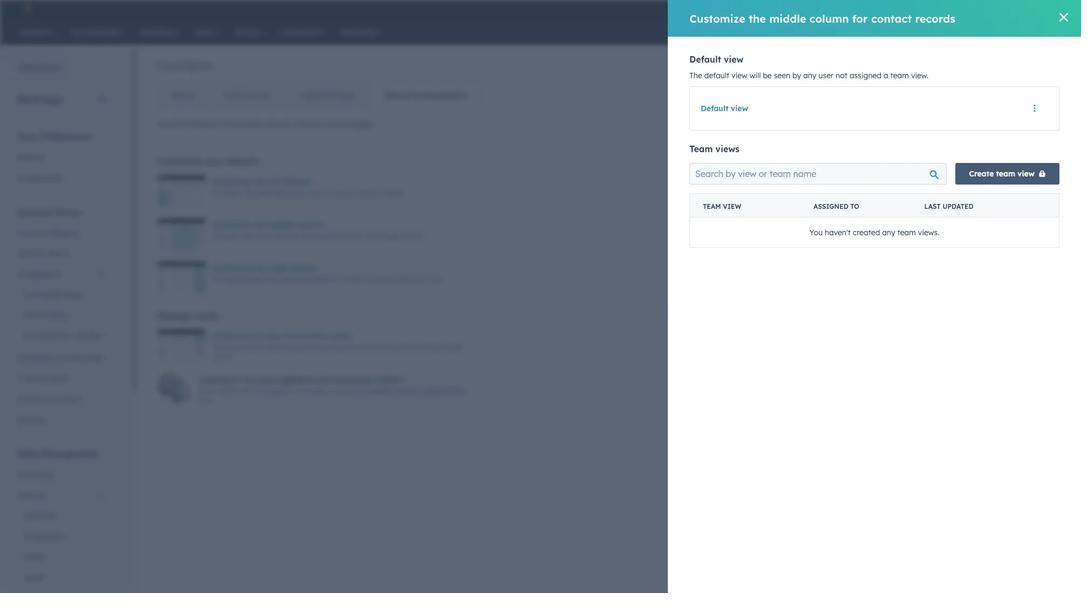 Task type: vqa. For each thing, say whether or not it's contained in the screenshot.
previous within the Last 60 days The previous 60 days before today
no



Task type: locate. For each thing, give the bounding box(es) containing it.
notifications image
[[937, 5, 947, 15]]

customize for customize your layouts
[[157, 156, 202, 167]]

1 horizontal spatial contacts
[[157, 57, 212, 73]]

1 vertical spatial cards
[[195, 310, 218, 321]]

of right 'content'
[[268, 119, 275, 129]]

0 vertical spatial your
[[277, 119, 293, 129]]

private apps
[[24, 310, 69, 320]]

on inside customize contact association cards choose the information shown for a contact on the right sidebar of an associated record.
[[349, 343, 357, 351]]

be
[[763, 71, 772, 80]]

0 horizontal spatial for
[[231, 375, 242, 385]]

users & teams link
[[11, 243, 113, 264]]

1 vertical spatial apps
[[51, 310, 69, 320]]

middle
[[770, 12, 807, 25], [269, 220, 294, 230], [378, 232, 398, 240], [370, 387, 393, 395]]

& for privacy
[[46, 395, 51, 404]]

show up the customize the middle column configure the cards and tabs you want to show in the middle column.
[[331, 189, 347, 197]]

1 horizontal spatial contact
[[324, 343, 347, 351]]

middle down tables?
[[370, 387, 393, 395]]

column down tables?
[[395, 387, 418, 395]]

to
[[323, 189, 330, 197], [333, 232, 340, 240], [351, 387, 357, 395]]

code
[[49, 374, 68, 384]]

0 horizontal spatial a
[[318, 343, 322, 351]]

1 account from the top
[[17, 207, 52, 218]]

2 horizontal spatial column
[[810, 12, 850, 25]]

information down customize contact association cards button
[[249, 343, 284, 351]]

0 vertical spatial default
[[690, 54, 722, 65]]

setup up control
[[173, 91, 194, 100]]

the
[[749, 12, 767, 25], [185, 119, 196, 129], [254, 177, 266, 187], [244, 189, 254, 197], [358, 189, 368, 197], [254, 220, 266, 230], [244, 232, 254, 240], [366, 232, 376, 240], [254, 263, 266, 273], [237, 343, 247, 351], [358, 343, 368, 351], [244, 375, 256, 385], [359, 387, 369, 395]]

1 horizontal spatial &
[[46, 395, 51, 404]]

right up can
[[269, 263, 287, 273]]

1 horizontal spatial of
[[411, 343, 417, 351]]

middle left column.
[[378, 232, 398, 240]]

left up customize the middle column button
[[269, 177, 281, 187]]

default up default
[[690, 54, 722, 65]]

for up creation
[[231, 375, 242, 385]]

customize the middle column configure the cards and tabs you want to show in the middle column.
[[213, 220, 424, 240]]

customize inside customize contact association cards choose the information shown for a contact on the right sidebar of an associated record.
[[213, 331, 252, 341]]

looking
[[199, 375, 229, 385]]

configure for customize the left sidebar
[[213, 189, 243, 197]]

left left sidebar.
[[370, 189, 380, 197]]

1 vertical spatial to
[[333, 232, 340, 240]]

the inside dialog
[[749, 12, 767, 25]]

setup
[[173, 91, 194, 100], [55, 207, 80, 218]]

downloads
[[64, 354, 103, 363]]

0 vertical spatial setup
[[173, 91, 194, 100]]

been
[[311, 387, 326, 395]]

0 vertical spatial you
[[293, 189, 305, 197]]

want right tabs
[[316, 232, 331, 240]]

information
[[256, 189, 292, 197], [249, 343, 284, 351]]

right inside customize contact association cards choose the information shown for a contact on the right sidebar of an associated record.
[[370, 343, 384, 351]]

view right create
[[1018, 169, 1035, 179]]

0 horizontal spatial association
[[285, 331, 328, 341]]

sidebar left an
[[386, 343, 409, 351]]

2 vertical spatial right
[[370, 343, 384, 351]]

view.
[[912, 71, 929, 80]]

apps up private apps "link"
[[64, 290, 82, 300]]

configure inside customize the left sidebar configure the information you want to show on the left sidebar.
[[213, 189, 243, 197]]

show
[[331, 189, 347, 197], [341, 232, 357, 240]]

and right files,
[[412, 275, 424, 283]]

settings
[[17, 92, 61, 106]]

management
[[41, 449, 98, 459]]

customize the middle column button
[[213, 219, 324, 232]]

1 horizontal spatial right
[[269, 263, 287, 273]]

1 vertical spatial right
[[225, 275, 240, 283]]

1 vertical spatial contacts
[[24, 511, 56, 521]]

0 vertical spatial apps
[[64, 290, 82, 300]]

0 vertical spatial default view
[[690, 54, 744, 65]]

left
[[269, 177, 281, 187], [370, 189, 380, 197]]

1 vertical spatial your
[[205, 156, 224, 167]]

contacts up setup link
[[157, 57, 212, 73]]

right up tables?
[[370, 343, 384, 351]]

2 horizontal spatial right
[[370, 343, 384, 351]]

column up tabs
[[297, 220, 324, 230]]

management
[[256, 387, 297, 395]]

contacts
[[157, 57, 212, 73], [24, 511, 56, 521]]

and inside the customize the middle column configure the cards and tabs you want to show in the middle column.
[[275, 232, 286, 240]]

connected apps link
[[11, 284, 113, 305]]

1 horizontal spatial your
[[277, 119, 293, 129]]

record customization
[[385, 91, 467, 100]]

0 vertical spatial left
[[269, 177, 281, 187]]

upgrade
[[820, 5, 849, 14]]

to left in
[[333, 232, 340, 240]]

the left default
[[690, 71, 703, 80]]

account up users
[[17, 228, 46, 238]]

0 vertical spatial information
[[256, 189, 292, 197]]

customize inside dialog
[[690, 12, 746, 25]]

1 vertical spatial any
[[883, 228, 896, 237]]

0 vertical spatial for
[[853, 12, 868, 25]]

0 horizontal spatial &
[[39, 249, 45, 259]]

sidebar down customize the right sidebar "button"
[[241, 275, 264, 283]]

email service provider link
[[11, 326, 113, 346]]

0 vertical spatial &
[[39, 249, 45, 259]]

on inside customize the left sidebar configure the information you want to show on the left sidebar.
[[349, 189, 357, 197]]

0 vertical spatial the
[[690, 71, 703, 80]]

to up the customize the middle column configure the cards and tabs you want to show in the middle column.
[[323, 189, 330, 197]]

& right privacy
[[46, 395, 51, 404]]

1 vertical spatial team
[[703, 202, 722, 211]]

0 horizontal spatial right
[[225, 275, 240, 283]]

to right moved
[[351, 387, 357, 395]]

column for the
[[297, 220, 324, 230]]

& right users
[[39, 249, 45, 259]]

1 horizontal spatial to
[[333, 232, 340, 240]]

any right by
[[804, 71, 817, 80]]

consent
[[53, 395, 82, 404]]

0 vertical spatial contact
[[872, 12, 913, 25]]

1 vertical spatial information
[[249, 343, 284, 351]]

1 horizontal spatial setup
[[173, 91, 194, 100]]

0 vertical spatial of
[[268, 119, 275, 129]]

team right create
[[997, 169, 1016, 179]]

1 configure from the top
[[213, 189, 243, 197]]

your preferences
[[17, 131, 90, 142]]

0 horizontal spatial column
[[297, 220, 324, 230]]

you down "customize the left sidebar" button
[[293, 189, 305, 197]]

information down "customize the left sidebar" button
[[256, 189, 292, 197]]

security link
[[11, 410, 113, 430]]

data
[[258, 375, 276, 385]]

team for team view
[[703, 202, 722, 211]]

0 vertical spatial want
[[306, 189, 322, 197]]

1 vertical spatial default
[[701, 104, 729, 113]]

menu
[[807, 0, 1069, 17]]

1 horizontal spatial cards
[[256, 232, 273, 240]]

customization
[[413, 91, 467, 100]]

team left views.
[[898, 228, 917, 237]]

1 vertical spatial on
[[349, 343, 357, 351]]

on left sidebar.
[[349, 189, 357, 197]]

customize inside customize the right sidebar the right sidebar can display associations, charts, attached files, and more.
[[213, 263, 252, 273]]

privacy & consent
[[17, 395, 82, 404]]

tracking code link
[[11, 369, 113, 389]]

on
[[349, 189, 357, 197], [349, 343, 357, 351]]

your left contact
[[277, 119, 293, 129]]

setup up defaults
[[55, 207, 80, 218]]

0 horizontal spatial cards
[[195, 310, 218, 321]]

sidebar inside customize contact association cards choose the information shown for a contact on the right sidebar of an associated record.
[[386, 343, 409, 351]]

link opens in a new window image
[[1055, 90, 1063, 103], [1055, 92, 1063, 100]]

2 horizontal spatial to
[[351, 387, 357, 395]]

lifecycle stage link
[[284, 83, 369, 109]]

team
[[891, 71, 910, 80], [997, 169, 1016, 179], [898, 228, 917, 237]]

apps up "service"
[[51, 310, 69, 320]]

hubspot link
[[13, 2, 40, 15]]

contact right calling icon
[[872, 12, 913, 25]]

customize the left sidebar button
[[213, 175, 312, 188]]

middle left upgrade icon
[[770, 12, 807, 25]]

1 horizontal spatial column
[[395, 387, 418, 395]]

0 horizontal spatial setup
[[55, 207, 80, 218]]

contact
[[295, 119, 323, 129]]

setup inside setup link
[[173, 91, 194, 100]]

association up shown
[[285, 331, 328, 341]]

configure down customize the middle column button
[[213, 232, 243, 240]]

moved
[[328, 387, 349, 395]]

account up account defaults
[[17, 207, 52, 218]]

configure inside the customize the middle column configure the cards and tabs you want to show in the middle column.
[[213, 232, 243, 240]]

0 vertical spatial team
[[690, 144, 713, 154]]

tracking code
[[17, 374, 68, 384]]

a right assigned on the right of the page
[[884, 71, 889, 80]]

team left view.
[[891, 71, 910, 80]]

0 vertical spatial show
[[331, 189, 347, 197]]

1 horizontal spatial any
[[883, 228, 896, 237]]

1 vertical spatial &
[[46, 395, 51, 404]]

users & teams
[[17, 249, 70, 259]]

default view down default
[[701, 104, 749, 113]]

settings image
[[919, 5, 929, 14]]

1 vertical spatial you
[[303, 232, 315, 240]]

2 vertical spatial for
[[231, 375, 242, 385]]

2 horizontal spatial contact
[[872, 12, 913, 25]]

navigation
[[157, 82, 482, 109]]

last
[[925, 202, 941, 211]]

of left an
[[411, 343, 417, 351]]

1 vertical spatial column
[[297, 220, 324, 230]]

account defaults link
[[11, 223, 113, 243]]

0 horizontal spatial contact
[[254, 331, 283, 341]]

customize the middle column for contact records dialog
[[668, 0, 1082, 593]]

customize inside the customize the middle column configure the cards and tabs you want to show in the middle column.
[[213, 220, 252, 230]]

0 vertical spatial association
[[285, 331, 328, 341]]

0 horizontal spatial of
[[268, 119, 275, 129]]

customize your layouts
[[157, 156, 259, 167]]

team view
[[703, 202, 742, 211]]

0 horizontal spatial the
[[213, 275, 224, 283]]

1 vertical spatial a
[[318, 343, 322, 351]]

you
[[293, 189, 305, 197], [303, 232, 315, 240]]

default down default
[[701, 104, 729, 113]]

1 vertical spatial association
[[334, 375, 376, 385]]

data management
[[17, 449, 98, 459]]

information inside customize the left sidebar configure the information you want to show on the left sidebar.
[[256, 189, 292, 197]]

cards
[[256, 232, 273, 240], [195, 310, 218, 321], [331, 331, 351, 341]]

you right tabs
[[303, 232, 315, 240]]

0 vertical spatial team
[[891, 71, 910, 80]]

association up moved
[[334, 375, 376, 385]]

apps inside "link"
[[51, 310, 69, 320]]

cards inside customize contact association cards choose the information shown for a contact on the right sidebar of an associated record.
[[331, 331, 351, 341]]

and
[[223, 119, 236, 129], [275, 232, 286, 240], [412, 275, 424, 283], [317, 375, 331, 385], [242, 387, 254, 395]]

2 vertical spatial cards
[[331, 331, 351, 341]]

looking for the data highlights and association tables? card creation and management has been moved to the middle column customization tool.
[[199, 375, 466, 405]]

0 vertical spatial right
[[269, 263, 287, 273]]

default view up default
[[690, 54, 744, 65]]

calling icon image
[[856, 4, 865, 14]]

contacts inside data management 'element'
[[24, 511, 56, 521]]

0 vertical spatial account
[[17, 207, 52, 218]]

contact right shown
[[324, 343, 347, 351]]

an
[[419, 343, 427, 351]]

0 vertical spatial on
[[349, 189, 357, 197]]

2 horizontal spatial for
[[853, 12, 868, 25]]

on up moved
[[349, 343, 357, 351]]

association inside looking for the data highlights and association tables? card creation and management has been moved to the middle column customization tool.
[[334, 375, 376, 385]]

2 account from the top
[[17, 228, 46, 238]]

a inside dialog
[[884, 71, 889, 80]]

to inside customize the left sidebar configure the information you want to show on the left sidebar.
[[323, 189, 330, 197]]

can
[[266, 275, 277, 283]]

1 vertical spatial for
[[307, 343, 316, 351]]

1 vertical spatial left
[[370, 189, 380, 197]]

2 vertical spatial column
[[395, 387, 418, 395]]

the inside customize the right sidebar the right sidebar can display associations, charts, attached files, and more.
[[254, 263, 266, 273]]

for right shown
[[307, 343, 316, 351]]

1 on from the top
[[349, 189, 357, 197]]

2 vertical spatial to
[[351, 387, 357, 395]]

upgrade image
[[808, 5, 818, 14]]

sidebar up customize the middle column button
[[283, 177, 312, 187]]

for left marketplaces image
[[853, 12, 868, 25]]

0 vertical spatial cards
[[256, 232, 273, 240]]

2 on from the top
[[349, 343, 357, 351]]

0 vertical spatial contacts
[[157, 57, 212, 73]]

and inside customize the right sidebar the right sidebar can display associations, charts, attached files, and more.
[[412, 275, 424, 283]]

2 horizontal spatial cards
[[331, 331, 351, 341]]

to inside the customize the middle column configure the cards and tabs you want to show in the middle column.
[[333, 232, 340, 240]]

middle inside looking for the data highlights and association tables? card creation and management has been moved to the middle column customization tool.
[[370, 387, 393, 395]]

in
[[359, 232, 364, 240]]

want up the customize the middle column configure the cards and tabs you want to show in the middle column.
[[306, 189, 322, 197]]

configure down layouts
[[213, 189, 243, 197]]

1 vertical spatial setup
[[55, 207, 80, 218]]

views.
[[919, 228, 940, 237]]

0 vertical spatial column
[[810, 12, 850, 25]]

not
[[836, 71, 848, 80]]

marketplaces button
[[872, 0, 895, 17]]

help button
[[897, 0, 915, 17]]

default view button
[[701, 104, 749, 113]]

show left in
[[341, 232, 357, 240]]

1 vertical spatial account
[[17, 228, 46, 238]]

contact up data
[[254, 331, 283, 341]]

design
[[1005, 4, 1028, 13]]

the up manage cards on the left bottom of the page
[[213, 275, 224, 283]]

0 vertical spatial configure
[[213, 189, 243, 197]]

customize inside customize the left sidebar configure the information you want to show on the left sidebar.
[[213, 177, 252, 187]]

a right shown
[[318, 343, 322, 351]]

the inside dialog
[[690, 71, 703, 80]]

apps inside 'link'
[[64, 290, 82, 300]]

provation design studio
[[972, 4, 1052, 13]]

your left layouts
[[205, 156, 224, 167]]

team left view
[[703, 202, 722, 211]]

1 horizontal spatial the
[[690, 71, 703, 80]]

column left calling icon
[[810, 12, 850, 25]]

notifications
[[17, 173, 63, 183]]

studio
[[1030, 4, 1052, 13]]

Search by view or team name search field
[[690, 163, 948, 185]]

1 horizontal spatial a
[[884, 71, 889, 80]]

the default view will be seen by any user not assigned a team view.
[[690, 71, 929, 80]]

information inside customize contact association cards choose the information shown for a contact on the right sidebar of an associated record.
[[249, 343, 284, 351]]

1 horizontal spatial association
[[334, 375, 376, 385]]

navigation containing setup
[[157, 82, 482, 109]]

column inside customize the middle column for contact records dialog
[[810, 12, 850, 25]]

view
[[724, 54, 744, 65], [732, 71, 748, 80], [731, 104, 749, 113], [1018, 169, 1035, 179]]

right down customize the right sidebar "button"
[[225, 275, 240, 283]]

1 vertical spatial team
[[997, 169, 1016, 179]]

middle column customization button
[[370, 387, 466, 395]]

0 horizontal spatial contacts
[[24, 511, 56, 521]]

want inside customize the left sidebar configure the information you want to show on the left sidebar.
[[306, 189, 322, 197]]

column inside the customize the middle column configure the cards and tabs you want to show in the middle column.
[[297, 220, 324, 230]]

on for customize your layouts
[[349, 189, 357, 197]]

1 horizontal spatial for
[[307, 343, 316, 351]]

1 vertical spatial configure
[[213, 232, 243, 240]]

0 vertical spatial a
[[884, 71, 889, 80]]

account for account setup
[[17, 207, 52, 218]]

and left tabs
[[275, 232, 286, 240]]

0 horizontal spatial any
[[804, 71, 817, 80]]

1 vertical spatial the
[[213, 275, 224, 283]]

data management element
[[11, 448, 113, 593]]

2 configure from the top
[[213, 232, 243, 240]]

0 vertical spatial to
[[323, 189, 330, 197]]

security
[[17, 415, 46, 425]]

team left views
[[690, 144, 713, 154]]

marketplaces image
[[878, 5, 888, 15]]

contacts up companies
[[24, 511, 56, 521]]

you
[[810, 228, 823, 237]]

& for users
[[39, 249, 45, 259]]

any right created
[[883, 228, 896, 237]]

display
[[279, 275, 301, 283]]

0 horizontal spatial left
[[269, 177, 281, 187]]

0 horizontal spatial to
[[323, 189, 330, 197]]

1 vertical spatial show
[[341, 232, 357, 240]]

1 vertical spatial of
[[411, 343, 417, 351]]

and right creation
[[242, 387, 254, 395]]

search image
[[1059, 28, 1067, 36]]



Task type: describe. For each thing, give the bounding box(es) containing it.
dashboard
[[18, 63, 60, 72]]

notifications button
[[933, 0, 951, 17]]

associated
[[428, 343, 462, 351]]

provation
[[972, 4, 1004, 13]]

view up default
[[724, 54, 744, 65]]

apps for connected apps
[[64, 290, 82, 300]]

column for contact
[[810, 12, 850, 25]]

cards inside the customize the middle column configure the cards and tabs you want to show in the middle column.
[[256, 232, 273, 240]]

sidebar.
[[382, 189, 405, 197]]

team inside 'button'
[[997, 169, 1016, 179]]

setup link
[[158, 83, 209, 109]]

create team view button
[[956, 163, 1060, 185]]

to
[[851, 202, 860, 211]]

more.
[[426, 275, 443, 283]]

1 horizontal spatial left
[[370, 189, 380, 197]]

customize contact association cards button
[[213, 330, 351, 343]]

tables?
[[378, 375, 405, 385]]

customize for customize the middle column configure the cards and tabs you want to show in the middle column.
[[213, 220, 252, 230]]

assigned
[[814, 202, 849, 211]]

contact inside dialog
[[872, 12, 913, 25]]

assigned
[[850, 71, 882, 80]]

privacy
[[17, 395, 43, 404]]

middle inside dialog
[[770, 12, 807, 25]]

manage cards
[[157, 310, 218, 321]]

record
[[326, 119, 348, 129]]

files,
[[396, 275, 410, 283]]

updated
[[943, 202, 974, 211]]

apps for private apps
[[51, 310, 69, 320]]

customization
[[420, 387, 466, 395]]

want inside the customize the middle column configure the cards and tabs you want to show in the middle column.
[[316, 232, 331, 240]]

association inside customize contact association cards choose the information shown for a contact on the right sidebar of an associated record.
[[285, 331, 328, 341]]

provation design studio button
[[953, 0, 1068, 17]]

attached
[[367, 275, 395, 283]]

customize the middle column for contact records
[[690, 12, 956, 25]]

2 link opens in a new window image from the top
[[1055, 92, 1063, 100]]

notifications link
[[11, 168, 113, 188]]

private apps link
[[11, 305, 113, 326]]

customize for customize the left sidebar configure the information you want to show on the left sidebar.
[[213, 177, 252, 187]]

james peterson image
[[960, 4, 970, 13]]

on for manage cards
[[349, 343, 357, 351]]

0 vertical spatial any
[[804, 71, 817, 80]]

created
[[853, 228, 881, 237]]

assigned to
[[814, 202, 860, 211]]

service
[[46, 331, 72, 341]]

record customization link
[[369, 83, 482, 109]]

contacts link
[[11, 506, 113, 526]]

for inside looking for the data highlights and association tables? card creation and management has been moved to the middle column customization tool.
[[231, 375, 242, 385]]

marketplace
[[17, 354, 61, 363]]

sidebar up display at the left of page
[[289, 263, 318, 273]]

dashboard link
[[0, 57, 67, 79]]

2 vertical spatial team
[[898, 228, 917, 237]]

pages.
[[351, 119, 374, 129]]

search button
[[1054, 23, 1072, 41]]

create team view
[[970, 169, 1035, 179]]

private
[[24, 310, 49, 320]]

calling icon button
[[851, 2, 870, 16]]

team for team views
[[690, 144, 713, 154]]

view left will
[[732, 71, 748, 80]]

close image
[[1060, 13, 1069, 22]]

column inside looking for the data highlights and association tables? card creation and management has been moved to the middle column customization tool.
[[395, 387, 418, 395]]

1 vertical spatial default view
[[701, 104, 749, 113]]

teams
[[47, 249, 70, 259]]

control the layout and content of your contact record pages.
[[157, 119, 374, 129]]

account setup
[[17, 207, 80, 218]]

1 link opens in a new window image from the top
[[1055, 90, 1063, 103]]

for inside dialog
[[853, 12, 868, 25]]

marketplace downloads
[[17, 354, 103, 363]]

for inside customize contact association cards choose the information shown for a contact on the right sidebar of an associated record.
[[307, 343, 316, 351]]

you haven't created any team views.
[[810, 228, 940, 237]]

haven't
[[825, 228, 851, 237]]

account setup element
[[11, 206, 113, 430]]

customize for customize the right sidebar the right sidebar can display associations, charts, attached files, and more.
[[213, 263, 252, 273]]

last updated
[[925, 202, 974, 211]]

middle up tabs
[[269, 220, 294, 230]]

shown
[[286, 343, 306, 351]]

and up been
[[317, 375, 331, 385]]

general link
[[11, 147, 113, 168]]

0 horizontal spatial your
[[205, 156, 224, 167]]

properties
[[17, 470, 54, 480]]

hubspot image
[[19, 2, 32, 15]]

help image
[[901, 5, 911, 15]]

you inside the customize the middle column configure the cards and tabs you want to show in the middle column.
[[303, 232, 315, 240]]

manage
[[157, 310, 192, 321]]

show inside the customize the middle column configure the cards and tabs you want to show in the middle column.
[[341, 232, 357, 240]]

connected
[[24, 290, 62, 300]]

information for customize your layouts
[[256, 189, 292, 197]]

views
[[716, 144, 740, 154]]

preferences
[[40, 131, 90, 142]]

customize the left sidebar configure the information you want to show on the left sidebar.
[[213, 177, 405, 197]]

your preferences element
[[11, 131, 113, 188]]

and right layout
[[223, 119, 236, 129]]

customize for customize the middle column for contact records
[[690, 12, 746, 25]]

will
[[750, 71, 761, 80]]

defaults
[[48, 228, 78, 238]]

Search HubSpot search field
[[930, 23, 1062, 41]]

account for account defaults
[[17, 228, 46, 238]]

email service provider
[[24, 331, 104, 341]]

deals link
[[11, 567, 113, 588]]

data
[[17, 449, 38, 459]]

customize for customize contact association cards choose the information shown for a contact on the right sidebar of an associated record.
[[213, 331, 252, 341]]

view inside 'button'
[[1018, 169, 1035, 179]]

leads link
[[11, 547, 113, 567]]

2 vertical spatial contact
[[324, 343, 347, 351]]

default
[[705, 71, 730, 80]]

you inside customize the left sidebar configure the information you want to show on the left sidebar.
[[293, 189, 305, 197]]

team views
[[690, 144, 740, 154]]

choose
[[213, 343, 235, 351]]

the inside customize the right sidebar the right sidebar can display associations, charts, attached files, and more.
[[213, 275, 224, 283]]

of inside customize contact association cards choose the information shown for a contact on the right sidebar of an associated record.
[[411, 343, 417, 351]]

seen
[[774, 71, 791, 80]]

create
[[970, 169, 995, 179]]

marketplace downloads link
[[11, 348, 113, 369]]

email
[[24, 331, 44, 341]]

view
[[723, 202, 742, 211]]

a inside customize contact association cards choose the information shown for a contact on the right sidebar of an associated record.
[[318, 343, 322, 351]]

view up views
[[731, 104, 749, 113]]

configure for customize the middle column
[[213, 232, 243, 240]]

setup inside account setup element
[[55, 207, 80, 218]]

charts,
[[344, 275, 365, 283]]

to inside looking for the data highlights and association tables? card creation and management has been moved to the middle column customization tool.
[[351, 387, 357, 395]]

card
[[199, 387, 214, 395]]

record.
[[213, 353, 234, 361]]

1 vertical spatial contact
[[254, 331, 283, 341]]

information for manage cards
[[249, 343, 284, 351]]

companies
[[24, 532, 64, 541]]

has
[[299, 387, 310, 395]]

show inside customize the left sidebar configure the information you want to show on the left sidebar.
[[331, 189, 347, 197]]

customize the right sidebar the right sidebar can display associations, charts, attached files, and more.
[[213, 263, 443, 283]]

menu containing provation design studio
[[807, 0, 1069, 17]]

sidebar inside customize the left sidebar configure the information you want to show on the left sidebar.
[[283, 177, 312, 187]]

integrations
[[17, 269, 61, 279]]



